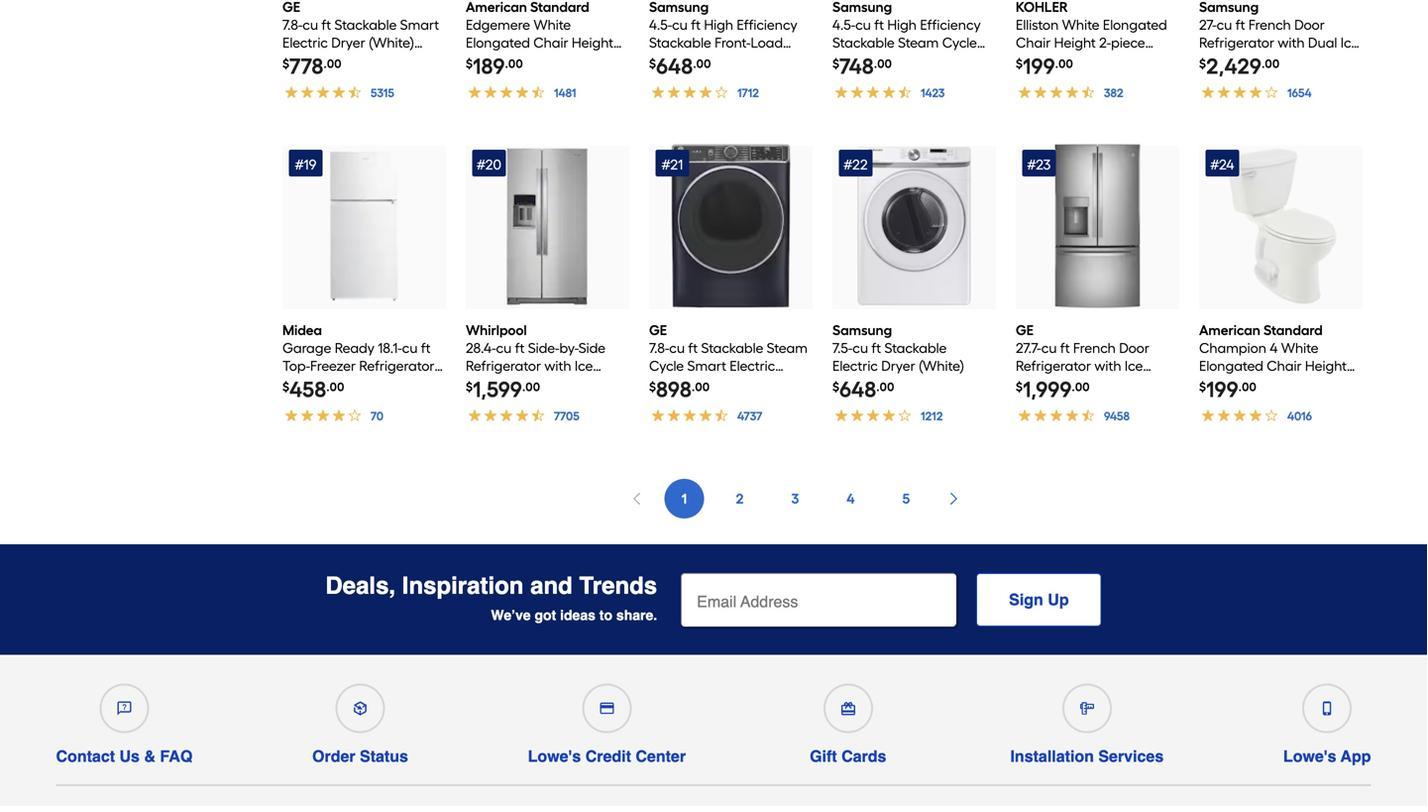 Task type: describe. For each thing, give the bounding box(es) containing it.
elongated
[[1200, 357, 1264, 374]]

lowe's for lowe's app
[[1284, 747, 1337, 765]]

cu inside samsung 7.5-cu ft stackable electric dryer (white)
[[853, 340, 869, 356]]

order
[[312, 747, 356, 765]]

trends
[[579, 572, 658, 599]]

high
[[704, 16, 734, 33]]

whirlpool 28.4-cu ft side-by-side refrigerator with ice maker (fingerprint resistant stainless steel) #wrs588fihz image
[[466, 144, 630, 308]]

stackable inside 7.8-cu ft stackable smart electric dryer (white) energy star
[[335, 16, 397, 33]]

deals,
[[326, 572, 396, 599]]

ge 7.8-cu ft stackable steam cycle smart electric dryer (sapphire blue) #gfd85espnrs image
[[649, 144, 813, 308]]

services
[[1099, 747, 1164, 765]]

cu inside midea garage ready 18.1-cu ft top-freezer refrigerator (white) energy star
[[402, 340, 418, 356]]

$ for 4016
[[1200, 380, 1207, 394]]

189
[[473, 54, 505, 79]]

4.5-cu ft high efficiency stackable front-load washer (white) energy star
[[649, 16, 802, 87]]

2 button
[[720, 479, 760, 519]]

(white) inside midea garage ready 18.1-cu ft top-freezer refrigerator (white) energy star
[[283, 375, 328, 392]]

gpf
[[1311, 393, 1337, 410]]

$ 1,999 .00
[[1016, 377, 1090, 403]]

ready
[[335, 340, 375, 356]]

credit card image
[[600, 701, 614, 715]]

inspiration
[[402, 572, 524, 599]]

lowe's app link
[[1284, 676, 1372, 765]]

$ for 4737
[[649, 380, 656, 394]]

share.
[[617, 607, 658, 623]]

in
[[1276, 393, 1288, 410]]

load
[[751, 34, 783, 51]]

$ 199 .00 for 382
[[1016, 54, 1074, 79]]

.00 for 1654
[[1262, 57, 1280, 71]]

dryer inside 'ge 7.8-cu ft stackable steam cycle smart electric dryer (sapphire blue)'
[[649, 375, 683, 392]]

chevron right image
[[946, 491, 962, 507]]

$ 2,429 .00
[[1200, 54, 1280, 79]]

648 for 7.5-cu ft stackable electric dryer (white)
[[840, 377, 877, 403]]

$ 458 .00
[[283, 377, 345, 403]]

$ 778 .00
[[283, 54, 342, 79]]

$ 199 .00 for 4016
[[1200, 377, 1257, 403]]

4 stars image containing 1712
[[649, 82, 760, 104]]

.00 for 1212
[[877, 380, 895, 394]]

199 for 4016
[[1207, 377, 1239, 403]]

&
[[144, 747, 156, 765]]

piece
[[1212, 375, 1246, 392]]

1423
[[921, 86, 945, 100]]

lowe's app
[[1284, 747, 1372, 765]]

ft inside samsung 7.5-cu ft stackable electric dryer (white)
[[872, 340, 882, 356]]

#23
[[1028, 156, 1052, 173]]

rough-
[[1231, 393, 1276, 410]]

2
[[736, 490, 744, 507]]

resistant
[[466, 393, 523, 410]]

1 button
[[665, 479, 705, 519]]

chevron left image
[[629, 491, 645, 507]]

samsung
[[833, 322, 893, 339]]

stackable inside samsung 7.5-cu ft stackable electric dryer (white)
[[885, 340, 947, 356]]

stainless
[[526, 393, 581, 410]]

cards
[[842, 747, 887, 765]]

382
[[1104, 86, 1124, 100]]

dryer for stackable
[[331, 34, 365, 51]]

electric inside 'ge 7.8-cu ft stackable steam cycle smart electric dryer (sapphire blue)'
[[730, 357, 776, 374]]

4.5 stars image for 898
[[649, 406, 764, 427]]

.00 for 70
[[327, 380, 345, 394]]

4 stars image for american standard champion 4 white elongated chair height 2-piece soft close toilet 12-in rough-in 1.6-gpf
[[1200, 406, 1314, 427]]

.00 for 5315
[[324, 57, 342, 71]]

efficiency
[[737, 16, 798, 33]]

whirlpool
[[466, 322, 527, 339]]

toilet
[[1317, 375, 1350, 392]]

app
[[1341, 747, 1372, 765]]

$ for 1212
[[833, 380, 840, 394]]

4.5 stars image for 199
[[1016, 82, 1125, 104]]

sign up button
[[977, 573, 1102, 626]]

ideas
[[560, 607, 596, 623]]

close
[[1278, 375, 1313, 392]]

order status link
[[312, 676, 408, 765]]

stackable inside 'ge 7.8-cu ft stackable steam cycle smart electric dryer (sapphire blue)'
[[701, 340, 764, 356]]

installation services link
[[1011, 676, 1164, 765]]

ft inside whirlpool 28.4-cu ft side-by-side refrigerator with ice maker (fingerprint resistant stainless steel)
[[515, 340, 525, 356]]

smart inside 7.8-cu ft stackable smart electric dryer (white) energy star
[[400, 16, 439, 33]]

up
[[1048, 590, 1069, 609]]

sign up form
[[681, 573, 1102, 628]]

contact us & faq
[[56, 747, 193, 765]]

american
[[1200, 322, 1261, 339]]

1654
[[1288, 86, 1312, 100]]

4.5 stars image for 189
[[466, 82, 577, 104]]

ge link
[[1016, 321, 1180, 375]]

5
[[903, 490, 911, 507]]

$ for 1423
[[833, 57, 840, 71]]

midea
[[283, 322, 322, 339]]

washer
[[649, 52, 698, 69]]

12-
[[1200, 393, 1217, 410]]

3
[[792, 490, 800, 507]]

#21
[[662, 156, 684, 173]]

$ for 1654
[[1200, 57, 1207, 71]]

7705
[[554, 409, 580, 423]]

7.8-cu ft stackable smart electric dryer (white) energy star
[[283, 16, 439, 69]]

2-
[[1200, 375, 1212, 392]]

energy for midea garage ready 18.1-cu ft top-freezer refrigerator (white) energy star
[[332, 375, 383, 392]]

star for midea garage ready 18.1-cu ft top-freezer refrigerator (white) energy star
[[386, 375, 418, 392]]

748
[[840, 54, 874, 79]]

whirlpool 28.4-cu ft side-by-side refrigerator with ice maker (fingerprint resistant stainless steel)
[[466, 322, 619, 410]]

ge 7.8-cu ft stackable steam cycle smart electric dryer (sapphire blue)
[[649, 322, 808, 392]]

cu inside whirlpool 28.4-cu ft side-by-side refrigerator with ice maker (fingerprint resistant stainless steel)
[[496, 340, 512, 356]]

$ for 7705
[[466, 380, 473, 394]]

freezer
[[310, 357, 356, 374]]

and
[[531, 572, 573, 599]]

top-
[[283, 357, 310, 374]]

cu inside 4.5-cu ft high efficiency stackable front-load washer (white) energy star
[[672, 16, 688, 33]]

4.5 stars image for 778
[[283, 82, 395, 104]]

blue)
[[751, 375, 783, 392]]

4737
[[738, 409, 763, 423]]

$ for 70
[[283, 380, 290, 394]]

faq
[[160, 747, 193, 765]]

center
[[636, 747, 686, 765]]

4 inside 'button'
[[847, 490, 856, 507]]

1212
[[921, 409, 943, 423]]

5315
[[371, 86, 394, 100]]

4.5 stars image for 748
[[833, 82, 946, 104]]

.00 for 1423
[[874, 57, 892, 71]]

4.5-cu ft high efficiency stackable front-load washer (white) energy star link
[[649, 0, 813, 87]]

$ for 9458
[[1016, 380, 1023, 394]]

cu inside 7.8-cu ft stackable smart electric dryer (white) energy star
[[303, 16, 318, 33]]

4 stars image containing 1654
[[1200, 82, 1313, 104]]

$ for 1481
[[466, 57, 473, 71]]



Task type: vqa. For each thing, say whether or not it's contained in the screenshot.
Rollers inside 'link'
no



Task type: locate. For each thing, give the bounding box(es) containing it.
4.5 stars image for 1,999
[[1016, 406, 1131, 427]]

4.5 stars image down $ 189 .00
[[466, 82, 577, 104]]

dryer for ft
[[882, 357, 916, 374]]

0 vertical spatial 7.8-
[[283, 16, 303, 33]]

9458
[[1104, 409, 1130, 423]]

0 horizontal spatial 648
[[656, 54, 693, 79]]

1 horizontal spatial refrigerator
[[466, 357, 541, 374]]

ft down samsung
[[872, 340, 882, 356]]

2 lowe's from the left
[[1284, 747, 1337, 765]]

4.5 stars image down $ 778 .00
[[283, 82, 395, 104]]

0 horizontal spatial refrigerator
[[359, 357, 435, 374]]

gift cards link
[[806, 676, 891, 765]]

$ inside $ 1,599 .00
[[466, 380, 473, 394]]

0 vertical spatial star
[[337, 52, 369, 69]]

0 horizontal spatial lowe's
[[528, 747, 581, 765]]

stackable down samsung
[[885, 340, 947, 356]]

(sapphire
[[687, 375, 748, 392]]

1 horizontal spatial 199
[[1207, 377, 1239, 403]]

458
[[290, 377, 327, 403]]

energy inside midea garage ready 18.1-cu ft top-freezer refrigerator (white) energy star
[[332, 375, 383, 392]]

778
[[290, 54, 324, 79]]

3 button
[[776, 479, 816, 519]]

0 horizontal spatial smart
[[400, 16, 439, 33]]

648 for 4.5-cu ft high efficiency stackable front-load washer (white) energy star
[[656, 54, 693, 79]]

installation
[[1011, 747, 1095, 765]]

sign up
[[1010, 590, 1069, 609]]

pickup image
[[353, 701, 367, 715]]

ft inside midea garage ready 18.1-cu ft top-freezer refrigerator (white) energy star
[[421, 340, 431, 356]]

cu up cycle
[[670, 340, 685, 356]]

0 horizontal spatial ge
[[649, 322, 667, 339]]

2 vertical spatial star
[[386, 375, 418, 392]]

2 horizontal spatial electric
[[833, 357, 878, 374]]

7.8- up the 778
[[283, 16, 303, 33]]

4.5 stars image containing 7705
[[466, 406, 581, 427]]

1 horizontal spatial ge
[[1016, 322, 1034, 339]]

standard
[[1264, 322, 1323, 339]]

4.5 stars image containing 5315
[[283, 82, 395, 104]]

mobile image
[[1321, 701, 1335, 715]]

2 horizontal spatial star
[[649, 70, 681, 87]]

$ inside $ 1,999 .00
[[1016, 380, 1023, 394]]

star right the 778
[[337, 52, 369, 69]]

lowe's left credit
[[528, 747, 581, 765]]

1 vertical spatial 199
[[1207, 377, 1239, 403]]

4 up chair
[[1270, 340, 1278, 356]]

(white) up 5315
[[369, 34, 415, 51]]

4.5 stars image down $ 1,999 .00
[[1016, 406, 1131, 427]]

7.8- inside 'ge 7.8-cu ft stackable steam cycle smart electric dryer (sapphire blue)'
[[649, 340, 670, 356]]

$ 199 .00 up #23
[[1016, 54, 1074, 79]]

dryer inside 7.8-cu ft stackable smart electric dryer (white) energy star
[[331, 34, 365, 51]]

1 ge from the left
[[649, 322, 667, 339]]

4 stars image down the $ 458 .00
[[283, 406, 385, 427]]

by-
[[560, 340, 579, 356]]

$ 898 .00
[[649, 377, 710, 403]]

1 refrigerator from the left
[[359, 357, 435, 374]]

1 vertical spatial dryer
[[882, 357, 916, 374]]

lowe's credit center link
[[528, 676, 686, 765]]

cu up $ 778 .00
[[303, 16, 318, 33]]

1 horizontal spatial electric
[[730, 357, 776, 374]]

#22
[[844, 156, 868, 173]]

gift
[[810, 747, 837, 765]]

.00 inside $ 898 .00
[[692, 380, 710, 394]]

(white) inside samsung 7.5-cu ft stackable electric dryer (white)
[[919, 357, 965, 374]]

1 lowe's from the left
[[528, 747, 581, 765]]

lowe's inside "link"
[[1284, 747, 1337, 765]]

4.5 stars image containing 9458
[[1016, 406, 1131, 427]]

4.5 stars image down $ 1,599 .00
[[466, 406, 581, 427]]

(white) down front-
[[702, 52, 747, 69]]

installation services
[[1011, 747, 1164, 765]]

ge for ge 7.8-cu ft stackable steam cycle smart electric dryer (sapphire blue)
[[649, 322, 667, 339]]

28.4-
[[466, 340, 496, 356]]

samsung 7.5-cu ft stackable electric dryer (white) #dve45t6000w image
[[833, 144, 996, 308]]

lowe's for lowe's credit center
[[528, 747, 581, 765]]

cu down whirlpool
[[496, 340, 512, 356]]

.00 inside $ 2,429 .00
[[1262, 57, 1280, 71]]

$ inside the $ 458 .00
[[283, 380, 290, 394]]

4.5 stars image containing 1423
[[833, 82, 946, 104]]

1 horizontal spatial smart
[[688, 357, 727, 374]]

dimensions image
[[1081, 701, 1094, 715]]

4.5 stars image down $ 748 .00
[[833, 82, 946, 104]]

4.5 stars image up #23
[[1016, 82, 1125, 104]]

smart
[[400, 16, 439, 33], [688, 357, 727, 374]]

5 button
[[887, 479, 927, 519]]

ge up 1,999
[[1016, 322, 1034, 339]]

ft inside 4.5-cu ft high efficiency stackable front-load washer (white) energy star
[[691, 16, 701, 33]]

smart inside 'ge 7.8-cu ft stackable steam cycle smart electric dryer (sapphire blue)'
[[688, 357, 727, 374]]

4 stars image down washer
[[649, 82, 760, 104]]

$ 648 .00 for 7.5-cu ft stackable electric dryer (white)
[[833, 377, 895, 403]]

2 horizontal spatial dryer
[[882, 357, 916, 374]]

0 vertical spatial $ 648 .00
[[649, 54, 711, 79]]

.00 inside the $ 458 .00
[[327, 380, 345, 394]]

1
[[682, 490, 687, 507]]

1 vertical spatial smart
[[688, 357, 727, 374]]

1 horizontal spatial lowe's
[[1284, 747, 1337, 765]]

electric inside 7.8-cu ft stackable smart electric dryer (white) energy star
[[283, 34, 328, 51]]

0 horizontal spatial 7.8-
[[283, 16, 303, 33]]

$ 648 .00
[[649, 54, 711, 79], [833, 377, 895, 403]]

4 stars image containing 1212
[[833, 406, 944, 427]]

cu up washer
[[672, 16, 688, 33]]

2 ge from the left
[[1016, 322, 1034, 339]]

4 left 5
[[847, 490, 856, 507]]

steam
[[767, 340, 808, 356]]

gift cards
[[810, 747, 887, 765]]

contact us & faq link
[[56, 676, 193, 765]]

4 stars image for samsung 7.5-cu ft stackable electric dryer (white)
[[833, 406, 944, 427]]

sign
[[1010, 590, 1044, 609]]

1 horizontal spatial 648
[[840, 377, 877, 403]]

4.5 stars image for 1,599
[[466, 406, 581, 427]]

steel)
[[584, 393, 619, 410]]

.00 for 382
[[1056, 57, 1074, 71]]

1 horizontal spatial $ 199 .00
[[1200, 377, 1257, 403]]

credit
[[586, 747, 632, 765]]

.00 for 9458
[[1072, 380, 1090, 394]]

4.5 stars image containing 382
[[1016, 82, 1125, 104]]

0 horizontal spatial $ 648 .00
[[649, 54, 711, 79]]

star down washer
[[649, 70, 681, 87]]

648 down 7.5-
[[840, 377, 877, 403]]

electric up the 778
[[283, 34, 328, 51]]

us
[[119, 747, 140, 765]]

1712
[[738, 86, 759, 100]]

ice
[[575, 357, 593, 374]]

order status
[[312, 747, 408, 765]]

#20
[[477, 156, 502, 173]]

.00 for 4737
[[692, 380, 710, 394]]

0 vertical spatial 4
[[1270, 340, 1278, 356]]

1 vertical spatial star
[[649, 70, 681, 87]]

ft right 18.1-
[[421, 340, 431, 356]]

electric
[[283, 34, 328, 51], [730, 357, 776, 374], [833, 357, 878, 374]]

(white) down top-
[[283, 375, 328, 392]]

$ inside $ 778 .00
[[283, 57, 290, 71]]

$ 199 .00
[[1016, 54, 1074, 79], [1200, 377, 1257, 403]]

898
[[656, 377, 692, 403]]

4 stars image for midea garage ready 18.1-cu ft top-freezer refrigerator (white) energy star
[[283, 406, 385, 427]]

ft up $ 778 .00
[[322, 16, 331, 33]]

4.5 stars image containing 4737
[[649, 406, 764, 427]]

energy inside 7.8-cu ft stackable smart electric dryer (white) energy star
[[283, 52, 334, 69]]

energy
[[283, 52, 334, 69], [751, 52, 802, 69], [332, 375, 383, 392]]

2 vertical spatial dryer
[[649, 375, 683, 392]]

to
[[600, 607, 613, 623]]

4 stars image containing 70
[[283, 406, 385, 427]]

garage
[[283, 340, 332, 356]]

(white) inside 7.8-cu ft stackable smart electric dryer (white) energy star
[[369, 34, 415, 51]]

18.1-
[[378, 340, 402, 356]]

status
[[360, 747, 408, 765]]

.00 for 1481
[[505, 57, 523, 71]]

648 down '4.5-'
[[656, 54, 693, 79]]

1 vertical spatial 4
[[847, 490, 856, 507]]

.00 inside $ 1,599 .00
[[523, 380, 541, 394]]

$ inside $ 189 .00
[[466, 57, 473, 71]]

ge up cycle
[[649, 322, 667, 339]]

0 horizontal spatial dryer
[[331, 34, 365, 51]]

1 vertical spatial 7.8-
[[649, 340, 670, 356]]

$ 1,599 .00
[[466, 377, 541, 403]]

energy for 4.5-cu ft high efficiency stackable front-load washer (white) energy star
[[751, 52, 802, 69]]

stackable
[[335, 16, 397, 33], [649, 34, 712, 51], [701, 340, 764, 356], [885, 340, 947, 356]]

ft up (sapphire
[[688, 340, 698, 356]]

refrigerator down 18.1-
[[359, 357, 435, 374]]

4 stars image down soft
[[1200, 406, 1314, 427]]

.00 inside $ 748 .00
[[874, 57, 892, 71]]

dryer down samsung
[[882, 357, 916, 374]]

Email Address email field
[[681, 573, 957, 626]]

midea garage ready 18.1-cu ft top-freezer refrigerator (white) energy star #mrt18d3bww image
[[283, 144, 446, 308]]

4016
[[1288, 409, 1313, 423]]

lowe's left app
[[1284, 747, 1337, 765]]

gift card image
[[842, 701, 855, 715]]

4.5-
[[649, 16, 672, 33]]

1 horizontal spatial dryer
[[649, 375, 683, 392]]

199
[[1023, 54, 1056, 79], [1207, 377, 1239, 403]]

refrigerator up $ 1,599 .00
[[466, 357, 541, 374]]

ft left side-
[[515, 340, 525, 356]]

$ 648 .00 down '4.5-'
[[649, 54, 711, 79]]

side
[[579, 340, 606, 356]]

0 vertical spatial 648
[[656, 54, 693, 79]]

4 stars image down $ 2,429 .00
[[1200, 82, 1313, 104]]

contact
[[56, 747, 115, 765]]

$ for 382
[[1016, 57, 1023, 71]]

ge inside ge link
[[1016, 322, 1034, 339]]

electric for cu
[[283, 34, 328, 51]]

199 for 382
[[1023, 54, 1056, 79]]

star
[[337, 52, 369, 69], [649, 70, 681, 87], [386, 375, 418, 392]]

0 vertical spatial smart
[[400, 16, 439, 33]]

$ for 1712
[[649, 57, 656, 71]]

cu inside 'ge 7.8-cu ft stackable steam cycle smart electric dryer (sapphire blue)'
[[670, 340, 685, 356]]

got
[[535, 607, 556, 623]]

electric inside samsung 7.5-cu ft stackable electric dryer (white)
[[833, 357, 878, 374]]

1 vertical spatial $ 199 .00
[[1200, 377, 1257, 403]]

electric up blue)
[[730, 357, 776, 374]]

stackable up (sapphire
[[701, 340, 764, 356]]

1 horizontal spatial 7.8-
[[649, 340, 670, 356]]

$ 648 .00 for 4.5-cu ft high efficiency stackable front-load washer (white) energy star
[[649, 54, 711, 79]]

4.5 stars image
[[283, 82, 395, 104], [466, 82, 577, 104], [833, 82, 946, 104], [1016, 82, 1125, 104], [466, 406, 581, 427], [649, 406, 764, 427], [1016, 406, 1131, 427]]

(fingerprint
[[509, 375, 582, 392]]

4 stars image
[[649, 82, 760, 104], [1200, 82, 1313, 104], [283, 406, 385, 427], [833, 406, 944, 427], [1200, 406, 1314, 427]]

$ inside $ 2,429 .00
[[1200, 57, 1207, 71]]

ft inside 7.8-cu ft stackable smart electric dryer (white) energy star
[[322, 16, 331, 33]]

.00 inside $ 778 .00
[[324, 57, 342, 71]]

ft inside 'ge 7.8-cu ft stackable steam cycle smart electric dryer (sapphire blue)'
[[688, 340, 698, 356]]

stackable inside 4.5-cu ft high efficiency stackable front-load washer (white) energy star
[[649, 34, 712, 51]]

cu down samsung
[[853, 340, 869, 356]]

chair
[[1267, 357, 1302, 374]]

side-
[[528, 340, 560, 356]]

electric for 7.5-
[[833, 357, 878, 374]]

$ 648 .00 down 7.5-
[[833, 377, 895, 403]]

7.5-
[[833, 340, 853, 356]]

0 horizontal spatial 199
[[1023, 54, 1056, 79]]

4 stars image containing 4016
[[1200, 406, 1314, 427]]

soft
[[1249, 375, 1275, 392]]

stackable up washer
[[649, 34, 712, 51]]

.00 for 4016
[[1239, 380, 1257, 394]]

0 horizontal spatial star
[[337, 52, 369, 69]]

height
[[1306, 357, 1347, 374]]

$ inside $ 748 .00
[[833, 57, 840, 71]]

dryer inside samsung 7.5-cu ft stackable electric dryer (white)
[[882, 357, 916, 374]]

4 stars image down samsung 7.5-cu ft stackable electric dryer (white)
[[833, 406, 944, 427]]

0 horizontal spatial $ 199 .00
[[1016, 54, 1074, 79]]

stackable up $ 778 .00
[[335, 16, 397, 33]]

0 vertical spatial $ 199 .00
[[1016, 54, 1074, 79]]

with
[[545, 357, 572, 374]]

$ 199 .00 down elongated
[[1200, 377, 1257, 403]]

star inside 4.5-cu ft high efficiency stackable front-load washer (white) energy star
[[649, 70, 681, 87]]

1 horizontal spatial star
[[386, 375, 418, 392]]

$ inside $ 898 .00
[[649, 380, 656, 394]]

.00 inside $ 1,999 .00
[[1072, 380, 1090, 394]]

1,999
[[1023, 377, 1072, 403]]

.00 for 7705
[[523, 380, 541, 394]]

2 refrigerator from the left
[[466, 357, 541, 374]]

7.8- up cycle
[[649, 340, 670, 356]]

dryer down cycle
[[649, 375, 683, 392]]

star inside midea garage ready 18.1-cu ft top-freezer refrigerator (white) energy star
[[386, 375, 418, 392]]

4 inside american standard champion 4 white elongated chair height 2-piece soft close toilet 12-in rough-in 1.6-gpf
[[1270, 340, 1278, 356]]

$ for 5315
[[283, 57, 290, 71]]

1.6-
[[1291, 393, 1311, 410]]

refrigerator inside midea garage ready 18.1-cu ft top-freezer refrigerator (white) energy star
[[359, 357, 435, 374]]

0 horizontal spatial 4
[[847, 490, 856, 507]]

$
[[283, 57, 290, 71], [466, 57, 473, 71], [649, 57, 656, 71], [833, 57, 840, 71], [1016, 57, 1023, 71], [1200, 57, 1207, 71], [283, 380, 290, 394], [466, 380, 473, 394], [649, 380, 656, 394], [833, 380, 840, 394], [1016, 380, 1023, 394], [1200, 380, 1207, 394]]

ge 27.7-cu ft french door refrigerator with ice maker (fingerprint-resistant stainless steel) energy star #gfe28gynfs image
[[1016, 144, 1180, 308]]

cu right the ready
[[402, 340, 418, 356]]

american standard champion 4 white elongated chair height 2-piece soft close toilet 12-in rough-in 1.6-gpf
[[1200, 322, 1350, 410]]

4 button
[[831, 479, 871, 519]]

0 vertical spatial 199
[[1023, 54, 1056, 79]]

199 down elongated
[[1207, 377, 1239, 403]]

midea garage ready 18.1-cu ft top-freezer refrigerator (white) energy star
[[283, 322, 435, 392]]

199 up #23
[[1023, 54, 1056, 79]]

$ 189 .00
[[466, 54, 523, 79]]

(white) up 1212
[[919, 357, 965, 374]]

4.5 stars image containing 1481
[[466, 82, 577, 104]]

american standard champion 4 white elongated chair height 2-piece soft close toilet 12-in rough-in 1.6-gpf #731aa001s.020 image
[[1200, 144, 1363, 308]]

energy inside 4.5-cu ft high efficiency stackable front-load washer (white) energy star
[[751, 52, 802, 69]]

#19
[[295, 156, 317, 173]]

star inside 7.8-cu ft stackable smart electric dryer (white) energy star
[[337, 52, 369, 69]]

samsung 7.5-cu ft stackable electric dryer (white)
[[833, 322, 965, 374]]

lowe's credit center
[[528, 747, 686, 765]]

1 vertical spatial 648
[[840, 377, 877, 403]]

ft left the high
[[691, 16, 701, 33]]

.00 inside $ 189 .00
[[505, 57, 523, 71]]

4.5 stars image down (sapphire
[[649, 406, 764, 427]]

star down 18.1-
[[386, 375, 418, 392]]

electric down 7.5-
[[833, 357, 878, 374]]

1 horizontal spatial $ 648 .00
[[833, 377, 895, 403]]

customer care image
[[117, 701, 131, 715]]

maker
[[466, 375, 506, 392]]

0 horizontal spatial electric
[[283, 34, 328, 51]]

star for 4.5-cu ft high efficiency stackable front-load washer (white) energy star
[[649, 70, 681, 87]]

1 horizontal spatial 4
[[1270, 340, 1278, 356]]

.00 for 1712
[[693, 57, 711, 71]]

dryer up $ 778 .00
[[331, 34, 365, 51]]

ge for ge
[[1016, 322, 1034, 339]]

ge inside 'ge 7.8-cu ft stackable steam cycle smart electric dryer (sapphire blue)'
[[649, 322, 667, 339]]

(white) inside 4.5-cu ft high efficiency stackable front-load washer (white) energy star
[[702, 52, 747, 69]]

7.8- inside 7.8-cu ft stackable smart electric dryer (white) energy star
[[283, 16, 303, 33]]

refrigerator inside whirlpool 28.4-cu ft side-by-side refrigerator with ice maker (fingerprint resistant stainless steel)
[[466, 357, 541, 374]]

deals, inspiration and trends we've got ideas to share.
[[326, 572, 658, 623]]

0 vertical spatial dryer
[[331, 34, 365, 51]]

cycle
[[649, 357, 684, 374]]

1 vertical spatial $ 648 .00
[[833, 377, 895, 403]]



